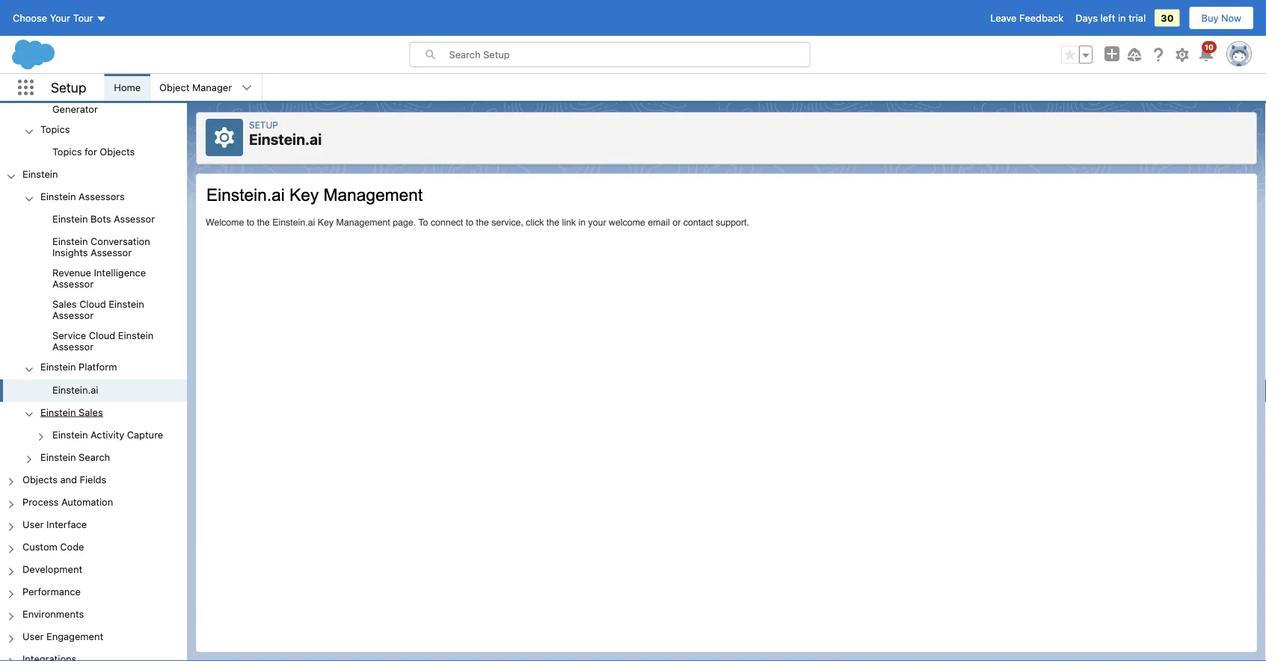 Task type: describe. For each thing, give the bounding box(es) containing it.
einstein tree item
[[0, 164, 187, 470]]

einstein for einstein assessors
[[40, 191, 76, 202]]

einstein link
[[22, 169, 58, 182]]

einstein for einstein search
[[40, 452, 76, 463]]

10
[[1205, 43, 1214, 51]]

left
[[1100, 12, 1115, 24]]

html
[[116, 92, 143, 103]]

setup for setup
[[51, 79, 86, 96]]

Search Setup text field
[[449, 43, 809, 67]]

einstein for einstein conversation insights assessor
[[52, 236, 88, 247]]

object
[[159, 82, 190, 93]]

assessor inside revenue intelligence assessor
[[52, 279, 94, 290]]

user interface link
[[22, 519, 87, 533]]

assessor for einstein conversation insights assessor
[[90, 247, 132, 259]]

group containing einstein assessors
[[0, 187, 187, 470]]

topics for objects link
[[52, 146, 135, 160]]

einstein activity capture link
[[52, 429, 163, 443]]

performance link
[[22, 587, 81, 600]]

sales inside sales cloud einstein assessor
[[52, 299, 77, 310]]

einstein search
[[40, 452, 110, 463]]

to-
[[77, 92, 91, 103]]

in
[[1118, 12, 1126, 24]]

einstein for einstein sales
[[40, 407, 76, 418]]

einstein sales tree item
[[0, 402, 187, 447]]

process automation link
[[22, 497, 113, 510]]

environments link
[[22, 609, 84, 623]]

engagement
[[46, 632, 103, 643]]

service cloud einstein assessor link
[[52, 330, 187, 353]]

assessor for service cloud einstein assessor
[[52, 342, 94, 353]]

object manager
[[159, 82, 232, 93]]

objects and fields link
[[22, 474, 106, 488]]

choose your tour button
[[12, 6, 107, 30]]

einstein assessors tree item
[[0, 187, 187, 357]]

interface
[[46, 519, 87, 530]]

web-
[[52, 92, 77, 103]]

objects and fields
[[22, 474, 106, 485]]

1 vertical spatial objects
[[22, 474, 58, 485]]

buy now
[[1201, 12, 1241, 24]]

sales inside tree item
[[79, 407, 103, 418]]

leave
[[990, 12, 1017, 24]]

user interface
[[22, 519, 87, 530]]

einstein platform link
[[40, 362, 117, 375]]

topics for objects
[[52, 146, 135, 157]]

web-to-case html generator
[[52, 92, 143, 115]]

feedback
[[1019, 12, 1064, 24]]

development
[[22, 564, 82, 575]]

revenue intelligence assessor
[[52, 267, 146, 290]]

service cloud einstein assessor
[[52, 330, 154, 353]]

einstein bots assessor
[[52, 214, 155, 225]]

einstein inside sales cloud einstein assessor
[[109, 299, 144, 310]]

user engagement link
[[22, 632, 103, 645]]

einstein assessors
[[40, 191, 125, 202]]

30
[[1161, 12, 1174, 24]]

buy now button
[[1189, 6, 1254, 30]]

object manager link
[[150, 74, 241, 101]]

automation
[[61, 497, 113, 508]]

bots
[[91, 214, 111, 225]]

einstein assessors link
[[40, 191, 125, 205]]

leave feedback
[[990, 12, 1064, 24]]

development link
[[22, 564, 82, 578]]

cloud for service
[[89, 330, 115, 342]]

einstein sales
[[40, 407, 103, 418]]

days left in trial
[[1076, 12, 1146, 24]]



Task type: locate. For each thing, give the bounding box(es) containing it.
0 vertical spatial sales
[[52, 299, 77, 310]]

assessor for sales cloud einstein assessor
[[52, 310, 94, 321]]

group containing web-to-case html generator
[[0, 0, 187, 164]]

einstein inside service cloud einstein assessor
[[118, 330, 154, 342]]

setup einstein.ai
[[249, 120, 322, 148]]

einstein for einstein link
[[22, 169, 58, 180]]

einstein.ai
[[249, 130, 322, 148], [52, 384, 98, 395]]

days
[[1076, 12, 1098, 24]]

einstein up objects and fields
[[40, 452, 76, 463]]

buy
[[1201, 12, 1219, 24]]

group
[[0, 0, 187, 164], [1061, 46, 1093, 64], [0, 187, 187, 470], [0, 209, 187, 357]]

einstein conversation insights assessor link
[[52, 236, 187, 259]]

tour
[[73, 12, 93, 24]]

einstein for einstein platform
[[40, 362, 76, 373]]

2 user from the top
[[22, 632, 44, 643]]

cloud inside sales cloud einstein assessor
[[79, 299, 106, 310]]

assessor up service
[[52, 310, 94, 321]]

custom code
[[22, 542, 84, 553]]

cloud
[[79, 299, 106, 310], [89, 330, 115, 342]]

einstein down topics link
[[22, 169, 58, 180]]

custom code link
[[22, 542, 84, 555]]

einstein.ai down setup link
[[249, 130, 322, 148]]

capture
[[127, 429, 163, 440]]

insights
[[52, 247, 88, 259]]

intelligence
[[94, 267, 146, 279]]

fields
[[80, 474, 106, 485]]

and
[[60, 474, 77, 485]]

setup for setup einstein.ai
[[249, 120, 278, 130]]

einstein sales link
[[40, 407, 103, 420]]

generator
[[52, 103, 98, 115]]

user for user interface
[[22, 519, 44, 530]]

assessor inside service cloud einstein assessor
[[52, 342, 94, 353]]

search
[[79, 452, 110, 463]]

1 vertical spatial topics
[[52, 146, 82, 157]]

now
[[1221, 12, 1241, 24]]

einstein
[[22, 169, 58, 180], [40, 191, 76, 202], [52, 214, 88, 225], [52, 236, 88, 247], [109, 299, 144, 310], [118, 330, 154, 342], [40, 362, 76, 373], [40, 407, 76, 418], [52, 429, 88, 440], [40, 452, 76, 463]]

platform
[[79, 362, 117, 373]]

user down environments link
[[22, 632, 44, 643]]

service
[[52, 330, 86, 342]]

cloud inside service cloud einstein assessor
[[89, 330, 115, 342]]

code
[[60, 542, 84, 553]]

0 horizontal spatial objects
[[22, 474, 58, 485]]

choose
[[13, 12, 47, 24]]

einstein.ai tree item
[[0, 380, 187, 402]]

for
[[84, 146, 97, 157]]

0 vertical spatial cloud
[[79, 299, 106, 310]]

user
[[22, 519, 44, 530], [22, 632, 44, 643]]

assessors
[[79, 191, 125, 202]]

revenue intelligence assessor link
[[52, 267, 187, 290]]

setup link
[[249, 120, 278, 130]]

0 vertical spatial setup
[[51, 79, 86, 96]]

einstein down sales cloud einstein assessor link
[[118, 330, 154, 342]]

setup inside 'setup einstein.ai'
[[249, 120, 278, 130]]

0 vertical spatial topics
[[40, 124, 70, 135]]

einstein for einstein activity capture
[[52, 429, 88, 440]]

custom
[[22, 542, 57, 553]]

einstein.ai inside tree item
[[52, 384, 98, 395]]

einstein down revenue intelligence assessor link
[[109, 299, 144, 310]]

performance
[[22, 587, 81, 598]]

topics for topics for objects
[[52, 146, 82, 157]]

assessor up intelligence
[[90, 247, 132, 259]]

sales
[[52, 299, 77, 310], [79, 407, 103, 418]]

einstein down einstein sales link
[[52, 429, 88, 440]]

einstein.ai down einstein platform link
[[52, 384, 98, 395]]

einstein search link
[[40, 452, 110, 465]]

objects right for
[[100, 146, 135, 157]]

0 vertical spatial einstein.ai
[[249, 130, 322, 148]]

1 vertical spatial cloud
[[89, 330, 115, 342]]

setup
[[51, 79, 86, 96], [249, 120, 278, 130]]

1 vertical spatial setup
[[249, 120, 278, 130]]

assessor
[[114, 214, 155, 225], [90, 247, 132, 259], [52, 279, 94, 290], [52, 310, 94, 321], [52, 342, 94, 353]]

trial
[[1129, 12, 1146, 24]]

assessor down the insights
[[52, 279, 94, 290]]

einstein platform tree item
[[0, 357, 187, 402]]

einstein up einstein.ai link
[[40, 362, 76, 373]]

0 vertical spatial objects
[[100, 146, 135, 157]]

user engagement
[[22, 632, 103, 643]]

0 horizontal spatial sales
[[52, 299, 77, 310]]

einstein.ai link
[[52, 384, 98, 398]]

objects
[[100, 146, 135, 157], [22, 474, 58, 485]]

sales cloud einstein assessor
[[52, 299, 144, 321]]

1 horizontal spatial sales
[[79, 407, 103, 418]]

user for user engagement
[[22, 632, 44, 643]]

web-to-case html generator link
[[52, 92, 187, 115]]

your
[[50, 12, 70, 24]]

assessor inside sales cloud einstein assessor
[[52, 310, 94, 321]]

process automation
[[22, 497, 113, 508]]

home
[[114, 82, 141, 93]]

user up custom
[[22, 519, 44, 530]]

objects inside topics tree item
[[100, 146, 135, 157]]

cloud down sales cloud einstein assessor
[[89, 330, 115, 342]]

case
[[91, 92, 113, 103]]

assessor up conversation
[[114, 214, 155, 225]]

topics left for
[[52, 146, 82, 157]]

sales down einstein.ai tree item
[[79, 407, 103, 418]]

topics down generator
[[40, 124, 70, 135]]

group containing einstein bots assessor
[[0, 209, 187, 357]]

assessor inside the einstein conversation insights assessor
[[90, 247, 132, 259]]

einstein bots assessor link
[[52, 214, 155, 227]]

cloud down revenue intelligence assessor
[[79, 299, 106, 310]]

einstein activity capture
[[52, 429, 163, 440]]

objects up process in the left of the page
[[22, 474, 58, 485]]

topics tree item
[[0, 119, 187, 164]]

sales cloud einstein assessor link
[[52, 299, 187, 321]]

1 user from the top
[[22, 519, 44, 530]]

0 horizontal spatial setup
[[51, 79, 86, 96]]

einstein for einstein bots assessor
[[52, 214, 88, 225]]

1 horizontal spatial setup
[[249, 120, 278, 130]]

process
[[22, 497, 59, 508]]

einstein down einstein.ai link
[[40, 407, 76, 418]]

10 button
[[1197, 41, 1217, 64]]

0 vertical spatial user
[[22, 519, 44, 530]]

home link
[[105, 74, 150, 101]]

topics
[[40, 124, 70, 135], [52, 146, 82, 157]]

0 horizontal spatial einstein.ai
[[52, 384, 98, 395]]

1 horizontal spatial einstein.ai
[[249, 130, 322, 148]]

einstein down einstein link
[[40, 191, 76, 202]]

topics link
[[40, 124, 70, 137]]

revenue
[[52, 267, 91, 279]]

activity
[[91, 429, 124, 440]]

1 vertical spatial einstein.ai
[[52, 384, 98, 395]]

manager
[[192, 82, 232, 93]]

1 horizontal spatial objects
[[100, 146, 135, 157]]

sales up service
[[52, 299, 77, 310]]

einstein platform
[[40, 362, 117, 373]]

einstein conversation insights assessor
[[52, 236, 150, 259]]

topics for topics link
[[40, 124, 70, 135]]

einstein up revenue
[[52, 236, 88, 247]]

leave feedback link
[[990, 12, 1064, 24]]

environments
[[22, 609, 84, 620]]

einstein down einstein assessors link
[[52, 214, 88, 225]]

1 vertical spatial user
[[22, 632, 44, 643]]

assessor up the einstein platform
[[52, 342, 94, 353]]

cloud for sales
[[79, 299, 106, 310]]

1 vertical spatial sales
[[79, 407, 103, 418]]

conversation
[[91, 236, 150, 247]]

einstein inside the einstein conversation insights assessor
[[52, 236, 88, 247]]

choose your tour
[[13, 12, 93, 24]]



Task type: vqa. For each thing, say whether or not it's contained in the screenshot.
the left einstein.ai
yes



